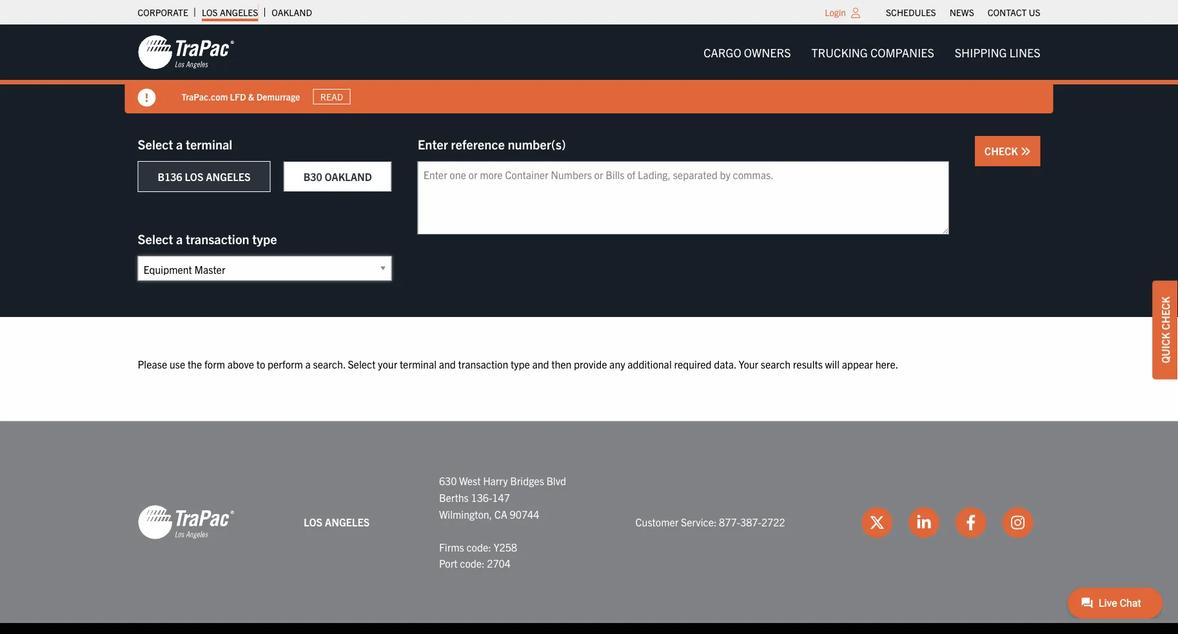 Task type: locate. For each thing, give the bounding box(es) containing it.
1 vertical spatial oakland
[[325, 170, 372, 183]]

Enter reference number(s) text field
[[418, 161, 949, 235]]

solid image
[[1021, 146, 1031, 157]]

1 horizontal spatial los angeles
[[304, 516, 370, 529]]

check
[[985, 144, 1021, 157], [1159, 297, 1172, 330]]

code:
[[467, 541, 491, 554], [460, 557, 485, 570]]

above
[[227, 358, 254, 370]]

2722
[[762, 516, 785, 529]]

2 vertical spatial los
[[304, 516, 323, 529]]

0 vertical spatial los angeles
[[202, 6, 258, 18]]

your
[[378, 358, 397, 370]]

387-
[[740, 516, 762, 529]]

1 vertical spatial a
[[176, 231, 183, 247]]

menu bar
[[879, 3, 1047, 21], [693, 39, 1051, 65]]

b136
[[158, 170, 182, 183]]

0 horizontal spatial terminal
[[186, 136, 232, 152]]

enter reference number(s)
[[418, 136, 566, 152]]

code: right 'port'
[[460, 557, 485, 570]]

0 vertical spatial select
[[138, 136, 173, 152]]

footer
[[0, 421, 1178, 635]]

0 horizontal spatial check
[[985, 144, 1021, 157]]

login link
[[825, 6, 846, 18]]

1 vertical spatial terminal
[[400, 358, 437, 370]]

a down b136
[[176, 231, 183, 247]]

0 horizontal spatial and
[[439, 358, 456, 370]]

0 horizontal spatial transaction
[[186, 231, 249, 247]]

0 vertical spatial type
[[252, 231, 277, 247]]

1 vertical spatial menu bar
[[693, 39, 1051, 65]]

los angeles
[[202, 6, 258, 18], [304, 516, 370, 529]]

angeles
[[220, 6, 258, 18], [206, 170, 251, 183], [325, 516, 370, 529]]

1 vertical spatial los
[[185, 170, 203, 183]]

oakland
[[272, 6, 312, 18], [325, 170, 372, 183]]

0 vertical spatial code:
[[467, 541, 491, 554]]

and left then
[[532, 358, 549, 370]]

to
[[256, 358, 265, 370]]

will
[[825, 358, 840, 370]]

menu bar containing cargo owners
[[693, 39, 1051, 65]]

1 vertical spatial transaction
[[458, 358, 508, 370]]

transaction
[[186, 231, 249, 247], [458, 358, 508, 370]]

los angeles inside footer
[[304, 516, 370, 529]]

schedules
[[886, 6, 936, 18]]

1 vertical spatial type
[[511, 358, 530, 370]]

los angeles image
[[138, 34, 234, 70], [138, 505, 234, 541]]

a
[[176, 136, 183, 152], [176, 231, 183, 247], [305, 358, 311, 370]]

select a transaction type
[[138, 231, 277, 247]]

shipping lines
[[955, 45, 1040, 59]]

and
[[439, 358, 456, 370], [532, 358, 549, 370]]

terminal
[[186, 136, 232, 152], [400, 358, 437, 370]]

select left your
[[348, 358, 376, 370]]

login
[[825, 6, 846, 18]]

firms
[[439, 541, 464, 554]]

news link
[[950, 3, 974, 21]]

oakland right the los angeles link on the left top
[[272, 6, 312, 18]]

type
[[252, 231, 277, 247], [511, 358, 530, 370]]

code: up 2704
[[467, 541, 491, 554]]

1 horizontal spatial and
[[532, 358, 549, 370]]

harry
[[483, 475, 508, 488]]

a left 'search.'
[[305, 358, 311, 370]]

1 vertical spatial check
[[1159, 297, 1172, 330]]

and right your
[[439, 358, 456, 370]]

results
[[793, 358, 823, 370]]

select
[[138, 136, 173, 152], [138, 231, 173, 247], [348, 358, 376, 370]]

select up b136
[[138, 136, 173, 152]]

perform
[[268, 358, 303, 370]]

light image
[[851, 8, 860, 18]]

demurrage
[[256, 91, 300, 102]]

0 vertical spatial transaction
[[186, 231, 249, 247]]

menu bar down the light icon
[[693, 39, 1051, 65]]

1 horizontal spatial type
[[511, 358, 530, 370]]

1 vertical spatial select
[[138, 231, 173, 247]]

0 vertical spatial a
[[176, 136, 183, 152]]

here.
[[876, 358, 898, 370]]

shipping
[[955, 45, 1007, 59]]

2 los angeles image from the top
[[138, 505, 234, 541]]

contact us link
[[988, 3, 1040, 21]]

schedules link
[[886, 3, 936, 21]]

banner
[[0, 25, 1178, 113]]

0 vertical spatial menu bar
[[879, 3, 1047, 21]]

1 vertical spatial los angeles image
[[138, 505, 234, 541]]

a up b136
[[176, 136, 183, 152]]

companies
[[871, 45, 934, 59]]

search.
[[313, 358, 345, 370]]

oakland link
[[272, 3, 312, 21]]

read
[[320, 91, 343, 103]]

a for transaction
[[176, 231, 183, 247]]

trucking companies
[[812, 45, 934, 59]]

1 horizontal spatial check
[[1159, 297, 1172, 330]]

quick
[[1159, 333, 1172, 364]]

147
[[492, 491, 510, 504]]

service:
[[681, 516, 717, 529]]

footer containing 630 west harry bridges blvd
[[0, 421, 1178, 635]]

b136 los angeles
[[158, 170, 251, 183]]

read link
[[313, 89, 351, 105]]

provide
[[574, 358, 607, 370]]

select down b136
[[138, 231, 173, 247]]

terminal right your
[[400, 358, 437, 370]]

cargo owners
[[704, 45, 791, 59]]

news
[[950, 6, 974, 18]]

menu bar up shipping
[[879, 3, 1047, 21]]

2 vertical spatial a
[[305, 358, 311, 370]]

los
[[202, 6, 218, 18], [185, 170, 203, 183], [304, 516, 323, 529]]

data.
[[714, 358, 736, 370]]

form
[[204, 358, 225, 370]]

please use the form above to perform a search. select your terminal and transaction type and then provide any additional required data. your search results will appear here.
[[138, 358, 898, 370]]

number(s)
[[508, 136, 566, 152]]

1 vertical spatial los angeles
[[304, 516, 370, 529]]

shipping lines link
[[945, 39, 1051, 65]]

2 vertical spatial angeles
[[325, 516, 370, 529]]

0 vertical spatial oakland
[[272, 6, 312, 18]]

contact us
[[988, 6, 1040, 18]]

0 vertical spatial los angeles image
[[138, 34, 234, 70]]

0 horizontal spatial oakland
[[272, 6, 312, 18]]

bridges
[[510, 475, 544, 488]]

appear
[[842, 358, 873, 370]]

1 los angeles image from the top
[[138, 34, 234, 70]]

oakland right b30
[[325, 170, 372, 183]]

2704
[[487, 557, 511, 570]]

los inside footer
[[304, 516, 323, 529]]

cargo
[[704, 45, 741, 59]]

0 vertical spatial los
[[202, 6, 218, 18]]

terminal up b136 los angeles on the left top of the page
[[186, 136, 232, 152]]

0 vertical spatial check
[[985, 144, 1021, 157]]

1 horizontal spatial oakland
[[325, 170, 372, 183]]

select for select a terminal
[[138, 136, 173, 152]]



Task type: vqa. For each thing, say whether or not it's contained in the screenshot.
reference
yes



Task type: describe. For each thing, give the bounding box(es) containing it.
a for terminal
[[176, 136, 183, 152]]

los angeles image inside footer
[[138, 505, 234, 541]]

reference
[[451, 136, 505, 152]]

select a terminal
[[138, 136, 232, 152]]

required
[[674, 358, 712, 370]]

west
[[459, 475, 481, 488]]

blvd
[[547, 475, 566, 488]]

additional
[[628, 358, 672, 370]]

us
[[1029, 6, 1040, 18]]

wilmington,
[[439, 508, 492, 521]]

877-
[[719, 516, 740, 529]]

630 west harry bridges blvd berths 136-147 wilmington, ca 90744
[[439, 475, 566, 521]]

your
[[739, 358, 758, 370]]

check inside 'button'
[[985, 144, 1021, 157]]

the
[[188, 358, 202, 370]]

quick check
[[1159, 297, 1172, 364]]

trucking
[[812, 45, 868, 59]]

then
[[552, 358, 572, 370]]

trucking companies link
[[801, 39, 945, 65]]

check button
[[975, 136, 1040, 166]]

owners
[[744, 45, 791, 59]]

lfd
[[230, 91, 246, 102]]

use
[[170, 358, 185, 370]]

los angeles link
[[202, 3, 258, 21]]

menu bar containing schedules
[[879, 3, 1047, 21]]

90744
[[510, 508, 539, 521]]

banner containing cargo owners
[[0, 25, 1178, 113]]

enter
[[418, 136, 448, 152]]

1 horizontal spatial transaction
[[458, 358, 508, 370]]

customer
[[636, 516, 679, 529]]

2 vertical spatial select
[[348, 358, 376, 370]]

firms code:  y258 port code:  2704
[[439, 541, 517, 570]]

0 vertical spatial terminal
[[186, 136, 232, 152]]

2 and from the left
[[532, 358, 549, 370]]

lines
[[1010, 45, 1040, 59]]

1 and from the left
[[439, 358, 456, 370]]

b30 oakland
[[304, 170, 372, 183]]

ca
[[494, 508, 507, 521]]

1 vertical spatial angeles
[[206, 170, 251, 183]]

solid image
[[138, 89, 156, 107]]

136-
[[471, 491, 492, 504]]

search
[[761, 358, 791, 370]]

quick check link
[[1152, 281, 1178, 380]]

port
[[439, 557, 458, 570]]

0 vertical spatial angeles
[[220, 6, 258, 18]]

customer service: 877-387-2722
[[636, 516, 785, 529]]

any
[[609, 358, 625, 370]]

y258
[[494, 541, 517, 554]]

angeles inside footer
[[325, 516, 370, 529]]

0 horizontal spatial los angeles
[[202, 6, 258, 18]]

cargo owners link
[[693, 39, 801, 65]]

0 horizontal spatial type
[[252, 231, 277, 247]]

b30
[[304, 170, 322, 183]]

trapac.com
[[182, 91, 228, 102]]

contact
[[988, 6, 1027, 18]]

corporate link
[[138, 3, 188, 21]]

select for select a transaction type
[[138, 231, 173, 247]]

corporate
[[138, 6, 188, 18]]

630
[[439, 475, 457, 488]]

berths
[[439, 491, 469, 504]]

&
[[248, 91, 254, 102]]

trapac.com lfd & demurrage
[[182, 91, 300, 102]]

1 horizontal spatial terminal
[[400, 358, 437, 370]]

please
[[138, 358, 167, 370]]

1 vertical spatial code:
[[460, 557, 485, 570]]



